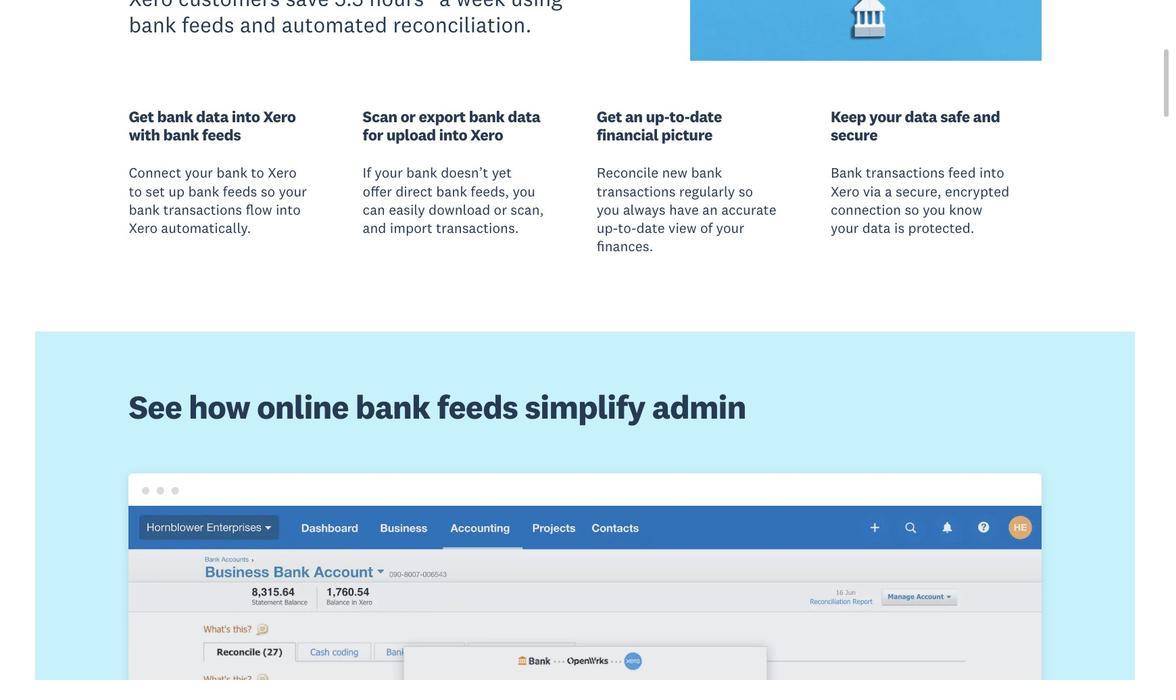 Task type: locate. For each thing, give the bounding box(es) containing it.
so down secure,
[[905, 201, 920, 219]]

0 horizontal spatial transactions
[[163, 201, 242, 219]]

1 vertical spatial an
[[703, 201, 718, 219]]

feeds inside connect your bank to xero to set up bank feeds so your bank transactions flow into xero automatically.
[[223, 182, 257, 201]]

2 horizontal spatial transactions
[[866, 164, 945, 182]]

1 vertical spatial and
[[363, 219, 386, 237]]

if your bank doesn't yet offer direct bank feeds, you can easily download or scan, and import transactions.
[[363, 164, 544, 237]]

you inside the bank transactions feed into xero via a secure, encrypted connection so you know your data is protected.
[[923, 201, 946, 219]]

encrypted
[[945, 182, 1010, 201]]

1 vertical spatial feeds
[[223, 182, 257, 201]]

transactions up the 'automatically.'
[[163, 201, 242, 219]]

you left always
[[597, 201, 620, 219]]

1 horizontal spatial an
[[703, 201, 718, 219]]

get inside the get bank data into xero with bank feeds
[[129, 107, 154, 127]]

you inside reconcile new bank transactions regularly so you always have an accurate up-to-date view of your finances.
[[597, 201, 620, 219]]

1 horizontal spatial and
[[973, 107, 1000, 127]]

1 vertical spatial to-
[[618, 219, 637, 237]]

get
[[129, 107, 154, 127], [597, 107, 622, 127]]

0 horizontal spatial to-
[[618, 219, 637, 237]]

0 vertical spatial and
[[973, 107, 1000, 127]]

or
[[401, 107, 416, 127], [494, 201, 507, 219]]

0 vertical spatial or
[[401, 107, 416, 127]]

0 horizontal spatial so
[[261, 182, 275, 201]]

1 horizontal spatial to-
[[670, 107, 690, 127]]

data
[[196, 107, 229, 127], [508, 107, 540, 127], [905, 107, 938, 127], [863, 219, 891, 237]]

export
[[419, 107, 466, 127]]

and down can
[[363, 219, 386, 237]]

yet
[[492, 164, 512, 182]]

you
[[513, 182, 536, 201], [597, 201, 620, 219], [923, 201, 946, 219]]

0 horizontal spatial date
[[637, 219, 665, 237]]

connect your bank to xero to set up bank feeds so your bank transactions flow into xero automatically.
[[129, 164, 307, 237]]

to-
[[670, 107, 690, 127], [618, 219, 637, 237]]

feeds,
[[471, 182, 509, 201]]

transactions
[[866, 164, 945, 182], [597, 182, 676, 201], [163, 201, 242, 219]]

your
[[870, 107, 902, 127], [185, 164, 213, 182], [375, 164, 403, 182], [279, 182, 307, 201], [716, 219, 745, 237], [831, 219, 859, 237]]

0 vertical spatial date
[[690, 107, 722, 127]]

xero inside scan or export bank data for upload into xero
[[471, 125, 503, 145]]

0 horizontal spatial and
[[363, 219, 386, 237]]

get up connect
[[129, 107, 154, 127]]

connect
[[129, 164, 181, 182]]

and right safe
[[973, 107, 1000, 127]]

so up 'flow'
[[261, 182, 275, 201]]

0 vertical spatial to-
[[670, 107, 690, 127]]

up- inside reconcile new bank transactions regularly so you always have an accurate up-to-date view of your finances.
[[597, 219, 618, 237]]

0 horizontal spatial or
[[401, 107, 416, 127]]

xero inside the get bank data into xero with bank feeds
[[263, 107, 296, 127]]

your inside reconcile new bank transactions regularly so you always have an accurate up-to-date view of your finances.
[[716, 219, 745, 237]]

a
[[885, 182, 893, 201]]

bank
[[157, 107, 193, 127], [469, 107, 505, 127], [163, 125, 199, 145], [217, 164, 248, 182], [406, 164, 437, 182], [691, 164, 722, 182], [188, 182, 219, 201], [436, 182, 467, 201], [129, 201, 160, 219], [355, 387, 430, 428]]

an
[[625, 107, 643, 127], [703, 201, 718, 219]]

for
[[363, 125, 383, 145]]

flow
[[246, 201, 272, 219]]

doesn't
[[441, 164, 488, 182]]

transactions up secure,
[[866, 164, 945, 182]]

transactions.
[[436, 219, 519, 237]]

date inside get an up-to-date financial picture
[[690, 107, 722, 127]]

direct
[[396, 182, 433, 201]]

protected.
[[909, 219, 975, 237]]

1 vertical spatial or
[[494, 201, 507, 219]]

feeds inside the get bank data into xero with bank feeds
[[202, 125, 241, 145]]

view
[[669, 219, 697, 237]]

1 horizontal spatial get
[[597, 107, 622, 127]]

0 vertical spatial feeds
[[202, 125, 241, 145]]

1 get from the left
[[129, 107, 154, 127]]

to- up finances.
[[618, 219, 637, 237]]

into inside the get bank data into xero with bank feeds
[[232, 107, 260, 127]]

xero
[[263, 107, 296, 127], [471, 125, 503, 145], [268, 164, 297, 182], [831, 182, 860, 201], [129, 219, 158, 237]]

into
[[232, 107, 260, 127], [439, 125, 467, 145], [980, 164, 1005, 182], [276, 201, 301, 219]]

reconcile
[[597, 164, 659, 182]]

1 horizontal spatial transactions
[[597, 182, 676, 201]]

bank transactions feed into xero via a secure, encrypted connection so you know your data is protected.
[[831, 164, 1010, 237]]

2 horizontal spatial you
[[923, 201, 946, 219]]

an down regularly
[[703, 201, 718, 219]]

secure
[[831, 125, 878, 145]]

transactions up always
[[597, 182, 676, 201]]

you up scan,
[[513, 182, 536, 201]]

0 horizontal spatial to
[[129, 182, 142, 201]]

up-
[[646, 107, 670, 127], [597, 219, 618, 237]]

your inside keep your data safe and secure
[[870, 107, 902, 127]]

or right scan on the top of the page
[[401, 107, 416, 127]]

an left picture
[[625, 107, 643, 127]]

1 horizontal spatial up-
[[646, 107, 670, 127]]

date inside reconcile new bank transactions regularly so you always have an accurate up-to-date view of your finances.
[[637, 219, 665, 237]]

1 vertical spatial up-
[[597, 219, 618, 237]]

import
[[390, 219, 433, 237]]

0 horizontal spatial up-
[[597, 219, 618, 237]]

up- up new
[[646, 107, 670, 127]]

know
[[949, 201, 983, 219]]

data inside keep your data safe and secure
[[905, 107, 938, 127]]

or inside scan or export bank data for upload into xero
[[401, 107, 416, 127]]

your inside if your bank doesn't yet offer direct bank feeds, you can easily download or scan, and import transactions.
[[375, 164, 403, 182]]

get inside get an up-to-date financial picture
[[597, 107, 622, 127]]

or down feeds,
[[494, 201, 507, 219]]

feeds
[[202, 125, 241, 145], [223, 182, 257, 201], [437, 387, 518, 428]]

see
[[129, 387, 182, 428]]

get up reconcile
[[597, 107, 622, 127]]

so
[[261, 182, 275, 201], [739, 182, 753, 201], [905, 201, 920, 219]]

2 get from the left
[[597, 107, 622, 127]]

1 horizontal spatial so
[[739, 182, 753, 201]]

0 horizontal spatial you
[[513, 182, 536, 201]]

so inside connect your bank to xero to set up bank feeds so your bank transactions flow into xero automatically.
[[261, 182, 275, 201]]

online
[[257, 387, 349, 428]]

so inside reconcile new bank transactions regularly so you always have an accurate up-to-date view of your finances.
[[739, 182, 753, 201]]

how
[[189, 387, 250, 428]]

up- up finances.
[[597, 219, 618, 237]]

1 horizontal spatial date
[[690, 107, 722, 127]]

and
[[973, 107, 1000, 127], [363, 219, 386, 237]]

bank inside scan or export bank data for upload into xero
[[469, 107, 505, 127]]

1 horizontal spatial or
[[494, 201, 507, 219]]

so inside the bank transactions feed into xero via a secure, encrypted connection so you know your data is protected.
[[905, 201, 920, 219]]

you up protected.
[[923, 201, 946, 219]]

to up 'flow'
[[251, 164, 264, 182]]

to
[[251, 164, 264, 182], [129, 182, 142, 201]]

0 vertical spatial an
[[625, 107, 643, 127]]

with
[[129, 125, 160, 145]]

0 horizontal spatial get
[[129, 107, 154, 127]]

1 horizontal spatial you
[[597, 201, 620, 219]]

download
[[429, 201, 491, 219]]

2 horizontal spatial so
[[905, 201, 920, 219]]

0 horizontal spatial an
[[625, 107, 643, 127]]

to left set
[[129, 182, 142, 201]]

xero inside the bank transactions feed into xero via a secure, encrypted connection so you know your data is protected.
[[831, 182, 860, 201]]

0 vertical spatial up-
[[646, 107, 670, 127]]

so up accurate
[[739, 182, 753, 201]]

date
[[690, 107, 722, 127], [637, 219, 665, 237]]

simplify
[[525, 387, 645, 428]]

to- right financial at the top
[[670, 107, 690, 127]]

1 vertical spatial date
[[637, 219, 665, 237]]

financial
[[597, 125, 659, 145]]

accurate
[[722, 201, 777, 219]]



Task type: vqa. For each thing, say whether or not it's contained in the screenshot.
picture
yes



Task type: describe. For each thing, give the bounding box(es) containing it.
and inside if your bank doesn't yet offer direct bank feeds, you can easily download or scan, and import transactions.
[[363, 219, 386, 237]]

admin
[[652, 387, 746, 428]]

icons of bank buildings surround a mobile phone where the xero app receives bank feeds. image
[[691, 0, 1042, 61]]

reconcile new bank transactions regularly so you always have an accurate up-to-date view of your finances.
[[597, 164, 777, 256]]

1 horizontal spatial to
[[251, 164, 264, 182]]

you inside if your bank doesn't yet offer direct bank feeds, you can easily download or scan, and import transactions.
[[513, 182, 536, 201]]

see how online bank feeds simplify admin
[[129, 387, 746, 428]]

or inside if your bank doesn't yet offer direct bank feeds, you can easily download or scan, and import transactions.
[[494, 201, 507, 219]]

finances.
[[597, 238, 654, 256]]

easily
[[389, 201, 425, 219]]

secure,
[[896, 182, 942, 201]]

and inside keep your data safe and secure
[[973, 107, 1000, 127]]

via
[[863, 182, 882, 201]]

new
[[662, 164, 688, 182]]

have
[[669, 201, 699, 219]]

up
[[169, 182, 185, 201]]

xero for bank transactions feed into xero via a secure, encrypted connection so you know your data is protected.
[[831, 182, 860, 201]]

automatically.
[[161, 219, 251, 237]]

keep
[[831, 107, 866, 127]]

is
[[895, 219, 905, 237]]

if
[[363, 164, 371, 182]]

transactions inside reconcile new bank transactions regularly so you always have an accurate up-to-date view of your finances.
[[597, 182, 676, 201]]

so for keep your data safe and secure
[[905, 201, 920, 219]]

of
[[700, 219, 713, 237]]

xero for get bank data into xero with bank feeds
[[263, 107, 296, 127]]

picture
[[662, 125, 713, 145]]

regularly
[[679, 182, 735, 201]]

an inside reconcile new bank transactions regularly so you always have an accurate up-to-date view of your finances.
[[703, 201, 718, 219]]

an inside get an up-to-date financial picture
[[625, 107, 643, 127]]

upload
[[387, 125, 436, 145]]

connection
[[831, 201, 902, 219]]

offer
[[363, 182, 392, 201]]

set
[[146, 182, 165, 201]]

get an up-to-date financial picture
[[597, 107, 722, 145]]

scan or export bank data for upload into xero
[[363, 107, 540, 145]]

into inside connect your bank to xero to set up bank feeds so your bank transactions flow into xero automatically.
[[276, 201, 301, 219]]

get for with
[[129, 107, 154, 127]]

to- inside get an up-to-date financial picture
[[670, 107, 690, 127]]

get bank data into xero with bank feeds
[[129, 107, 296, 145]]

2 vertical spatial feeds
[[437, 387, 518, 428]]

transactions inside connect your bank to xero to set up bank feeds so your bank transactions flow into xero automatically.
[[163, 201, 242, 219]]

into inside the bank transactions feed into xero via a secure, encrypted connection so you know your data is protected.
[[980, 164, 1005, 182]]

feed
[[949, 164, 976, 182]]

to- inside reconcile new bank transactions regularly so you always have an accurate up-to-date view of your finances.
[[618, 219, 637, 237]]

into inside scan or export bank data for upload into xero
[[439, 125, 467, 145]]

safe
[[941, 107, 970, 127]]

so for get bank data into xero with bank feeds
[[261, 182, 275, 201]]

keep your data safe and secure
[[831, 107, 1000, 145]]

scan,
[[511, 201, 544, 219]]

bank
[[831, 164, 863, 182]]

your inside the bank transactions feed into xero via a secure, encrypted connection so you know your data is protected.
[[831, 219, 859, 237]]

xero for connect your bank to xero to set up bank feeds so your bank transactions flow into xero automatically.
[[268, 164, 297, 182]]

can
[[363, 201, 385, 219]]

bank inside reconcile new bank transactions regularly so you always have an accurate up-to-date view of your finances.
[[691, 164, 722, 182]]

always
[[623, 201, 666, 219]]

get for financial
[[597, 107, 622, 127]]

data inside scan or export bank data for upload into xero
[[508, 107, 540, 127]]

up- inside get an up-to-date financial picture
[[646, 107, 670, 127]]

transactions inside the bank transactions feed into xero via a secure, encrypted connection so you know your data is protected.
[[866, 164, 945, 182]]

data inside the get bank data into xero with bank feeds
[[196, 107, 229, 127]]

data inside the bank transactions feed into xero via a secure, encrypted connection so you know your data is protected.
[[863, 219, 891, 237]]

scan
[[363, 107, 397, 127]]



